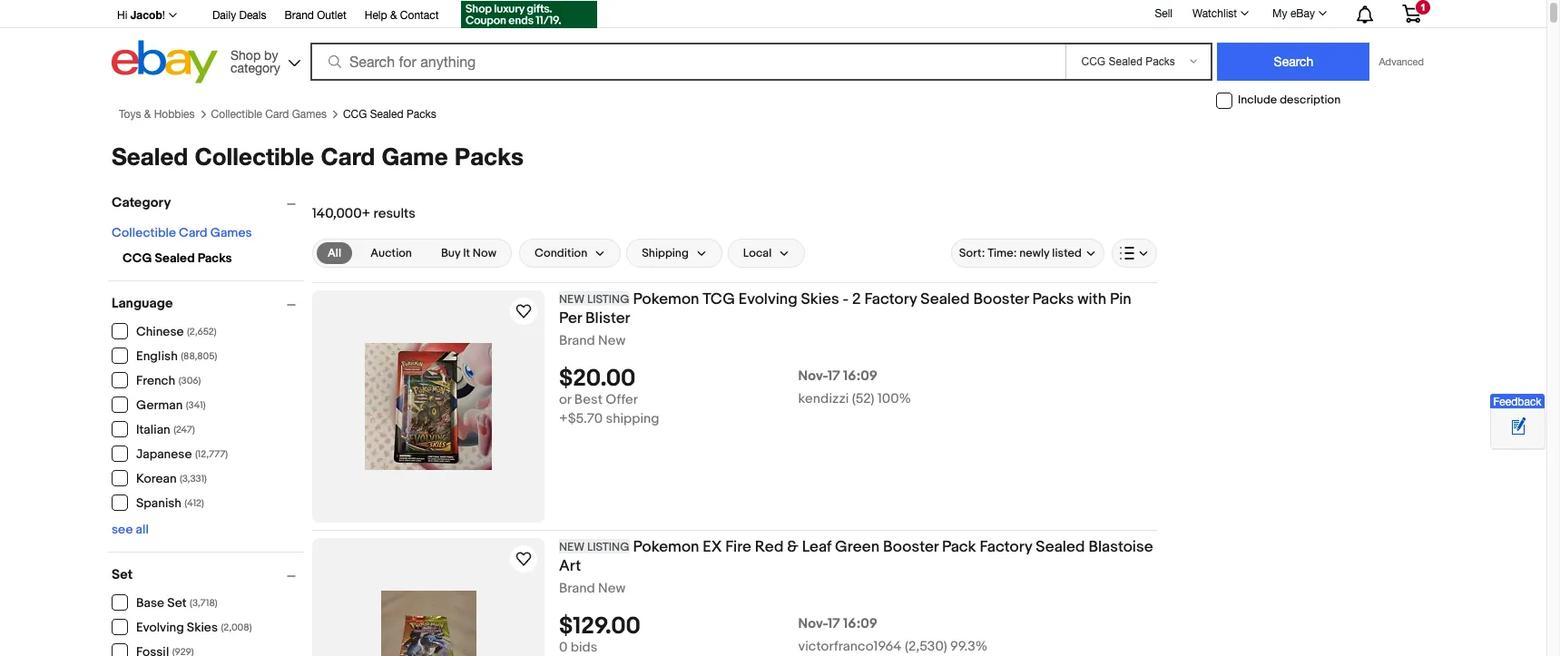 Task type: locate. For each thing, give the bounding box(es) containing it.
buy it now
[[441, 246, 496, 260]]

brand down art at left bottom
[[559, 580, 595, 597]]

collectible card games down category at the left top of page
[[211, 108, 327, 121]]

1 vertical spatial brand
[[559, 332, 595, 349]]

all
[[136, 522, 149, 537]]

1 vertical spatial booster
[[883, 538, 938, 556]]

1 vertical spatial collectible
[[195, 142, 314, 171]]

2 pokemon from the top
[[633, 538, 699, 556]]

italian
[[136, 422, 170, 438]]

include
[[1238, 93, 1277, 107]]

17 inside nov-17 16:09 or best offer
[[828, 368, 840, 385]]

korean
[[136, 471, 177, 487]]

new up art at left bottom
[[559, 540, 584, 554]]

factory right 2
[[864, 290, 917, 308]]

& right red
[[787, 538, 798, 556]]

chinese
[[136, 324, 184, 340]]

0 horizontal spatial ccg sealed packs
[[123, 250, 232, 266]]

(3,718)
[[190, 598, 217, 609]]

0 horizontal spatial card
[[179, 225, 207, 240]]

0 horizontal spatial factory
[[864, 290, 917, 308]]

1 nov- from the top
[[798, 368, 828, 385]]

0 vertical spatial card
[[265, 108, 289, 121]]

victorfranco1964
[[798, 638, 902, 655]]

my
[[1272, 7, 1287, 20]]

1 horizontal spatial booster
[[973, 290, 1029, 308]]

factory
[[864, 290, 917, 308], [980, 538, 1032, 556]]

2 vertical spatial &
[[787, 538, 798, 556]]

0 vertical spatial nov-
[[798, 368, 828, 385]]

1 vertical spatial &
[[144, 108, 151, 121]]

feedback
[[1493, 395, 1541, 408]]

new up per
[[559, 292, 584, 307]]

ccg sealed packs link
[[343, 108, 436, 121]]

0 vertical spatial listing
[[587, 292, 629, 307]]

2 17 from the top
[[828, 615, 840, 633]]

main content
[[312, 186, 1157, 656]]

listing up $129.00 in the bottom left of the page
[[587, 540, 629, 554]]

main content containing $20.00
[[312, 186, 1157, 656]]

category
[[231, 60, 280, 75]]

1 vertical spatial collectible card games link
[[112, 225, 252, 240]]

pokemon down shipping
[[633, 290, 699, 308]]

advanced link
[[1370, 44, 1433, 80]]

0 horizontal spatial set
[[112, 566, 133, 583]]

blastoise
[[1088, 538, 1153, 556]]

toys
[[119, 108, 141, 121]]

listing inside pokemon tcg evolving skies - 2 factory sealed booster packs with pin per blister heading
[[587, 292, 629, 307]]

pokemon tcg evolving skies - 2 factory sealed booster packs with pin per blister
[[559, 290, 1131, 328]]

17 up victorfranco1964
[[828, 615, 840, 633]]

17 up kendizzi
[[828, 368, 840, 385]]

1 vertical spatial skies
[[187, 620, 218, 636]]

games down category "dropdown button"
[[210, 225, 252, 240]]

collectible down category
[[112, 225, 176, 240]]

booster inside the pokemon ex fire red & leaf green booster pack factory sealed blastoise art
[[883, 538, 938, 556]]

0 vertical spatial 16:09
[[843, 368, 877, 385]]

set
[[112, 566, 133, 583], [167, 596, 187, 611]]

factory right pack
[[980, 538, 1032, 556]]

card up 140,000+
[[321, 142, 375, 171]]

sort:
[[959, 246, 985, 260]]

see all button
[[112, 522, 149, 537]]

get the coupon image
[[461, 1, 597, 28]]

1 16:09 from the top
[[843, 368, 877, 385]]

evolving down local dropdown button
[[739, 290, 798, 308]]

condition
[[534, 246, 587, 260]]

toys & hobbies link
[[119, 108, 195, 121]]

1 vertical spatial ccg sealed packs
[[123, 250, 232, 266]]

(12,777)
[[195, 449, 228, 460]]

ex
[[703, 538, 722, 556]]

0 horizontal spatial &
[[144, 108, 151, 121]]

1 vertical spatial pokemon
[[633, 538, 699, 556]]

2 new listing from the top
[[559, 540, 629, 554]]

0 vertical spatial &
[[390, 9, 397, 22]]

2 brand new from the top
[[559, 580, 625, 597]]

listing up blister
[[587, 292, 629, 307]]

brand outlet link
[[284, 6, 346, 26]]

it
[[463, 246, 470, 260]]

new listing inside pokemon ex fire red & leaf green booster pack factory sealed blastoise art heading
[[559, 540, 629, 554]]

hi
[[117, 9, 127, 22]]

none submit inside shop by category "banner"
[[1217, 43, 1370, 81]]

brand new for $20.00
[[559, 332, 625, 349]]

new inside pokemon tcg evolving skies - 2 factory sealed booster packs with pin per blister heading
[[559, 292, 584, 307]]

sell link
[[1147, 7, 1181, 20]]

ccg up sealed collectible card game packs
[[343, 108, 367, 121]]

16:09 for nov-17 16:09
[[843, 615, 877, 633]]

packs right game
[[454, 142, 524, 171]]

evolving down "base"
[[136, 620, 184, 636]]

nov- inside nov-17 16:09 or best offer
[[798, 368, 828, 385]]

pokemon ex fire red & leaf green booster pack factory sealed blastoise art heading
[[559, 538, 1153, 575]]

nov- up victorfranco1964
[[798, 615, 828, 633]]

16:09 up (52)
[[843, 368, 877, 385]]

results
[[374, 205, 416, 222]]

watch pokemon tcg evolving skies - 2 factory sealed booster packs with pin per blister image
[[513, 300, 535, 322]]

1 vertical spatial 16:09
[[843, 615, 877, 633]]

kendizzi
[[798, 390, 849, 408]]

spanish
[[136, 496, 181, 511]]

german
[[136, 398, 183, 413]]

shipping
[[642, 246, 689, 260]]

skies left -
[[801, 290, 839, 308]]

sealed up game
[[370, 108, 403, 121]]

0 horizontal spatial ccg
[[123, 250, 152, 266]]

sealed down sort:
[[920, 290, 970, 308]]

2 vertical spatial brand
[[559, 580, 595, 597]]

1 17 from the top
[[828, 368, 840, 385]]

green
[[835, 538, 880, 556]]

0 vertical spatial factory
[[864, 290, 917, 308]]

shop
[[231, 48, 261, 62]]

sealed down toys & hobbies 'link'
[[112, 142, 188, 171]]

0 vertical spatial skies
[[801, 290, 839, 308]]

shipping
[[606, 410, 659, 428]]

0 vertical spatial booster
[[973, 290, 1029, 308]]

ccg sealed packs up game
[[343, 108, 436, 121]]

korean (3,331)
[[136, 471, 207, 487]]

All selected text field
[[328, 245, 341, 261]]

new
[[559, 292, 584, 307], [598, 332, 625, 349], [559, 540, 584, 554], [598, 580, 625, 597]]

help & contact link
[[365, 6, 439, 26]]

1 vertical spatial games
[[210, 225, 252, 240]]

sealed inside the pokemon tcg evolving skies - 2 factory sealed booster packs with pin per blister
[[920, 290, 970, 308]]

deals
[[239, 9, 266, 22]]

brand new down blister
[[559, 332, 625, 349]]

set right "base"
[[167, 596, 187, 611]]

new inside pokemon ex fire red & leaf green booster pack factory sealed blastoise art heading
[[559, 540, 584, 554]]

watchlist link
[[1182, 3, 1257, 25]]

booster down time: in the top right of the page
[[973, 290, 1029, 308]]

140,000+
[[312, 205, 370, 222]]

brand down per
[[559, 332, 595, 349]]

0 vertical spatial games
[[292, 108, 327, 121]]

2 nov- from the top
[[798, 615, 828, 633]]

sealed left blastoise
[[1036, 538, 1085, 556]]

16:09 for nov-17 16:09 or best offer
[[843, 368, 877, 385]]

sealed up language
[[155, 250, 195, 266]]

skies down (3,718)
[[187, 620, 218, 636]]

collectible card games link down category at the left top of page
[[211, 108, 327, 121]]

1 vertical spatial new listing
[[559, 540, 629, 554]]

1 vertical spatial factory
[[980, 538, 1032, 556]]

listing inside pokemon ex fire red & leaf green booster pack factory sealed blastoise art heading
[[587, 540, 629, 554]]

(2,652)
[[187, 326, 217, 338]]

& right toys
[[144, 108, 151, 121]]

offer
[[606, 391, 638, 408]]

packs inside the pokemon tcg evolving skies - 2 factory sealed booster packs with pin per blister
[[1032, 290, 1074, 308]]

1 horizontal spatial evolving
[[739, 290, 798, 308]]

1 vertical spatial brand new
[[559, 580, 625, 597]]

newly
[[1019, 246, 1049, 260]]

0 vertical spatial 17
[[828, 368, 840, 385]]

1 horizontal spatial ccg
[[343, 108, 367, 121]]

pack
[[942, 538, 976, 556]]

pokemon left ex
[[633, 538, 699, 556]]

1 horizontal spatial set
[[167, 596, 187, 611]]

french (306)
[[136, 373, 201, 389]]

set down see
[[112, 566, 133, 583]]

packs
[[406, 108, 436, 121], [454, 142, 524, 171], [198, 250, 232, 266], [1032, 290, 1074, 308]]

games
[[292, 108, 327, 121], [210, 225, 252, 240]]

factory inside the pokemon tcg evolving skies - 2 factory sealed booster packs with pin per blister
[[864, 290, 917, 308]]

booster left pack
[[883, 538, 938, 556]]

(2,530)
[[905, 638, 947, 655]]

watch pokemon ex fire red & leaf green booster pack factory sealed blastoise art image
[[513, 548, 535, 570]]

1 new listing from the top
[[559, 292, 629, 307]]

1 vertical spatial card
[[321, 142, 375, 171]]

16:09 up victorfranco1964
[[843, 615, 877, 633]]

0 horizontal spatial skies
[[187, 620, 218, 636]]

english
[[136, 349, 178, 364]]

0 vertical spatial brand
[[284, 9, 314, 22]]

16:09
[[843, 368, 877, 385], [843, 615, 877, 633]]

2 listing from the top
[[587, 540, 629, 554]]

2 horizontal spatial &
[[787, 538, 798, 556]]

1 horizontal spatial factory
[[980, 538, 1032, 556]]

card down category "dropdown button"
[[179, 225, 207, 240]]

new listing for $20.00
[[559, 292, 629, 307]]

0 vertical spatial collectible card games
[[211, 108, 327, 121]]

16:09 inside nov-17 16:09 or best offer
[[843, 368, 877, 385]]

0 vertical spatial evolving
[[739, 290, 798, 308]]

1 listing from the top
[[587, 292, 629, 307]]

pin
[[1110, 290, 1131, 308]]

pokemon inside the pokemon ex fire red & leaf green booster pack factory sealed blastoise art
[[633, 538, 699, 556]]

ccg
[[343, 108, 367, 121], [123, 250, 152, 266]]

1 pokemon from the top
[[633, 290, 699, 308]]

1 vertical spatial nov-
[[798, 615, 828, 633]]

packs up game
[[406, 108, 436, 121]]

pokemon tcg evolving skies - 2 factory sealed booster packs with pin per blister image
[[365, 343, 492, 470]]

collectible card games down category "dropdown button"
[[112, 225, 252, 240]]

0 horizontal spatial evolving
[[136, 620, 184, 636]]

& inside the pokemon ex fire red & leaf green booster pack factory sealed blastoise art
[[787, 538, 798, 556]]

pokemon inside the pokemon tcg evolving skies - 2 factory sealed booster packs with pin per blister
[[633, 290, 699, 308]]

blister
[[585, 309, 630, 328]]

2 16:09 from the top
[[843, 615, 877, 633]]

card down category at the left top of page
[[265, 108, 289, 121]]

with
[[1077, 290, 1106, 308]]

collectible up category "dropdown button"
[[195, 142, 314, 171]]

1 vertical spatial listing
[[587, 540, 629, 554]]

collectible
[[211, 108, 262, 121], [195, 142, 314, 171], [112, 225, 176, 240]]

& right the help
[[390, 9, 397, 22]]

new listing up blister
[[559, 292, 629, 307]]

2 vertical spatial card
[[179, 225, 207, 240]]

shop by category
[[231, 48, 280, 75]]

games up sealed collectible card game packs
[[292, 108, 327, 121]]

$129.00
[[559, 613, 641, 641]]

brand for $20.00
[[559, 332, 595, 349]]

new listing up art at left bottom
[[559, 540, 629, 554]]

(52)
[[852, 390, 874, 408]]

0 vertical spatial brand new
[[559, 332, 625, 349]]

new listing
[[559, 292, 629, 307], [559, 540, 629, 554]]

brand left outlet
[[284, 9, 314, 22]]

listing
[[587, 292, 629, 307], [587, 540, 629, 554]]

ccg sealed packs up "language" dropdown button
[[123, 250, 232, 266]]

brand
[[284, 9, 314, 22], [559, 332, 595, 349], [559, 580, 595, 597]]

0 vertical spatial collectible
[[211, 108, 262, 121]]

contact
[[400, 9, 439, 22]]

0 vertical spatial new listing
[[559, 292, 629, 307]]

shop by category banner
[[107, 0, 1435, 88]]

0 horizontal spatial games
[[210, 225, 252, 240]]

new listing for $129.00
[[559, 540, 629, 554]]

17 for nov-17 16:09
[[828, 615, 840, 633]]

0 vertical spatial pokemon
[[633, 290, 699, 308]]

1 horizontal spatial skies
[[801, 290, 839, 308]]

all
[[328, 246, 341, 260]]

1 horizontal spatial ccg sealed packs
[[343, 108, 436, 121]]

packs left with
[[1032, 290, 1074, 308]]

new listing inside pokemon tcg evolving skies - 2 factory sealed booster packs with pin per blister heading
[[559, 292, 629, 307]]

time:
[[988, 246, 1017, 260]]

1 vertical spatial 17
[[828, 615, 840, 633]]

brand new down art at left bottom
[[559, 580, 625, 597]]

(247)
[[173, 424, 195, 436]]

condition button
[[519, 239, 621, 268]]

ccg up language
[[123, 250, 152, 266]]

collectible down category at the left top of page
[[211, 108, 262, 121]]

1 horizontal spatial card
[[265, 108, 289, 121]]

help & contact
[[365, 9, 439, 22]]

& inside account navigation
[[390, 9, 397, 22]]

pokemon for $129.00
[[633, 538, 699, 556]]

sort: time: newly listed button
[[951, 239, 1104, 268]]

None submit
[[1217, 43, 1370, 81]]

collectible card games link down category "dropdown button"
[[112, 225, 252, 240]]

nov- up kendizzi
[[798, 368, 828, 385]]

0 horizontal spatial booster
[[883, 538, 938, 556]]

1 brand new from the top
[[559, 332, 625, 349]]

1 vertical spatial ccg
[[123, 250, 152, 266]]

evolving
[[739, 290, 798, 308], [136, 620, 184, 636]]

jacob
[[130, 8, 162, 22]]

1 horizontal spatial &
[[390, 9, 397, 22]]

0 vertical spatial ccg
[[343, 108, 367, 121]]



Task type: describe. For each thing, give the bounding box(es) containing it.
1 horizontal spatial games
[[292, 108, 327, 121]]

ebay
[[1290, 7, 1315, 20]]

my ebay link
[[1262, 3, 1335, 25]]

fire
[[725, 538, 751, 556]]

all link
[[317, 242, 352, 264]]

listing for $129.00
[[587, 540, 629, 554]]

italian (247)
[[136, 422, 195, 438]]

daily
[[212, 9, 236, 22]]

pokemon for $20.00
[[633, 290, 699, 308]]

!
[[162, 9, 165, 22]]

(341)
[[186, 400, 206, 411]]

evolving inside the pokemon tcg evolving skies - 2 factory sealed booster packs with pin per blister
[[739, 290, 798, 308]]

red
[[755, 538, 784, 556]]

+$5.70
[[559, 410, 603, 428]]

2
[[852, 290, 861, 308]]

japanese
[[136, 447, 192, 462]]

french
[[136, 373, 175, 389]]

by
[[264, 48, 278, 62]]

watchlist
[[1192, 7, 1237, 20]]

account navigation
[[107, 0, 1435, 31]]

nov-17 16:09
[[798, 615, 877, 633]]

advanced
[[1379, 56, 1424, 67]]

nov- for nov-17 16:09 or best offer
[[798, 368, 828, 385]]

pokemon ex fire red & leaf green booster pack factory sealed blastoise art image
[[381, 591, 476, 656]]

local button
[[728, 239, 805, 268]]

listing options selector. list view selected. image
[[1120, 246, 1149, 260]]

pokemon tcg evolving skies - 2 factory sealed booster packs with pin per blister heading
[[559, 290, 1131, 328]]

toys & hobbies
[[119, 108, 195, 121]]

0 vertical spatial ccg sealed packs
[[343, 108, 436, 121]]

brand inside account navigation
[[284, 9, 314, 22]]

buy it now link
[[430, 242, 507, 264]]

sort: time: newly listed
[[959, 246, 1082, 260]]

nov-17 16:09 or best offer
[[559, 368, 877, 408]]

daily deals link
[[212, 6, 266, 26]]

1
[[1420, 2, 1426, 13]]

listing for $20.00
[[587, 292, 629, 307]]

shipping button
[[626, 239, 722, 268]]

game
[[382, 142, 448, 171]]

my ebay
[[1272, 7, 1315, 20]]

brand new for $129.00
[[559, 580, 625, 597]]

sealed inside the pokemon ex fire red & leaf green booster pack factory sealed blastoise art
[[1036, 538, 1085, 556]]

(412)
[[185, 498, 204, 509]]

1 vertical spatial collectible card games
[[112, 225, 252, 240]]

spanish (412)
[[136, 496, 204, 511]]

1 link
[[1391, 0, 1432, 26]]

language button
[[112, 295, 304, 312]]

see all
[[112, 522, 149, 537]]

chinese (2,652)
[[136, 324, 217, 340]]

1 vertical spatial evolving
[[136, 620, 184, 636]]

leaf
[[802, 538, 831, 556]]

& for help
[[390, 9, 397, 22]]

factory inside the pokemon ex fire red & leaf green booster pack factory sealed blastoise art
[[980, 538, 1032, 556]]

2 horizontal spatial card
[[321, 142, 375, 171]]

1 vertical spatial set
[[167, 596, 187, 611]]

victorfranco1964 (2,530) 99.3%
[[798, 638, 988, 655]]

japanese (12,777)
[[136, 447, 228, 462]]

new down blister
[[598, 332, 625, 349]]

daily deals
[[212, 9, 266, 22]]

2 vertical spatial collectible
[[112, 225, 176, 240]]

brand for $129.00
[[559, 580, 595, 597]]

now
[[473, 246, 496, 260]]

skies inside the pokemon tcg evolving skies - 2 factory sealed booster packs with pin per blister
[[801, 290, 839, 308]]

& for toys
[[144, 108, 151, 121]]

evolving skies (2,008)
[[136, 620, 252, 636]]

outlet
[[317, 9, 346, 22]]

-
[[843, 290, 849, 308]]

17 for nov-17 16:09 or best offer
[[828, 368, 840, 385]]

or
[[559, 391, 571, 408]]

base
[[136, 596, 164, 611]]

buy
[[441, 246, 460, 260]]

(2,008)
[[221, 622, 252, 634]]

auction link
[[360, 242, 423, 264]]

new up $129.00 in the bottom left of the page
[[598, 580, 625, 597]]

0 vertical spatial collectible card games link
[[211, 108, 327, 121]]

nov- for nov-17 16:09
[[798, 615, 828, 633]]

hi jacob !
[[117, 8, 165, 22]]

art
[[559, 557, 581, 575]]

shop by category button
[[222, 40, 304, 79]]

0 vertical spatial set
[[112, 566, 133, 583]]

packs up "language" dropdown button
[[198, 250, 232, 266]]

sealed collectible card game packs
[[112, 142, 524, 171]]

(88,805)
[[181, 351, 217, 362]]

Search for anything text field
[[313, 44, 1062, 79]]

booster inside the pokemon tcg evolving skies - 2 factory sealed booster packs with pin per blister
[[973, 290, 1029, 308]]

(306)
[[178, 375, 201, 387]]

140,000+ results
[[312, 205, 416, 222]]

base set (3,718)
[[136, 596, 217, 611]]

listed
[[1052, 246, 1082, 260]]

brand outlet
[[284, 9, 346, 22]]

include description
[[1238, 93, 1341, 107]]

(3,331)
[[180, 473, 207, 485]]

sell
[[1155, 7, 1172, 20]]

help
[[365, 9, 387, 22]]

hobbies
[[154, 108, 195, 121]]

category
[[112, 194, 171, 211]]



Task type: vqa. For each thing, say whether or not it's contained in the screenshot.
New Listing in Pokemon EX Fire Red & Leaf Green Booster Pack Factory Sealed Blastoise Art heading
yes



